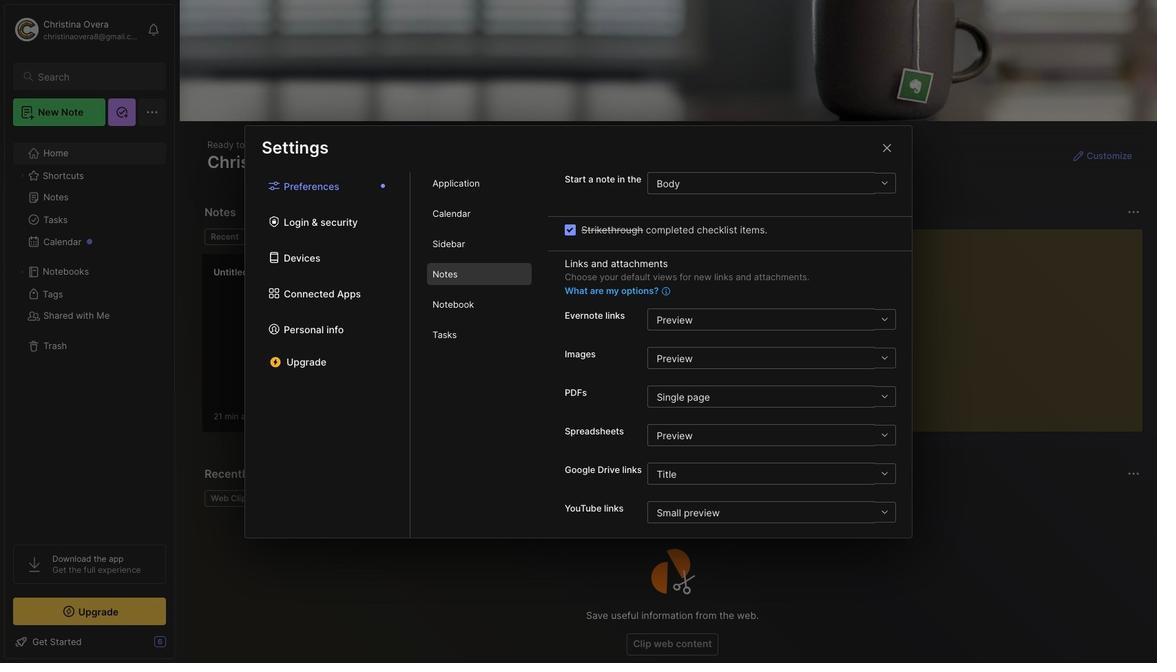 Task type: describe. For each thing, give the bounding box(es) containing it.
main element
[[0, 0, 179, 663]]

none search field inside main element
[[38, 68, 154, 85]]

Choose default view option for Evernote links field
[[648, 309, 895, 331]]

Choose default view option for PDFs field
[[648, 386, 895, 408]]

Choose default view option for Images field
[[648, 347, 895, 369]]

Choose default view option for YouTube links field
[[648, 501, 895, 523]]

Choose default view option for Google Drive links field
[[648, 463, 895, 485]]



Task type: vqa. For each thing, say whether or not it's contained in the screenshot.
New Task image
no



Task type: locate. For each thing, give the bounding box(es) containing it.
Start a new note in the body or title. field
[[648, 172, 896, 194]]

Select30 checkbox
[[565, 224, 576, 235]]

None search field
[[38, 68, 154, 85]]

Start writing… text field
[[852, 229, 1142, 421]]

Choose default view option for Spreadsheets field
[[648, 424, 895, 446]]

tab
[[427, 172, 532, 194], [427, 203, 532, 225], [205, 229, 245, 245], [251, 229, 306, 245], [427, 233, 532, 255], [427, 263, 532, 285], [427, 293, 532, 315], [427, 324, 532, 346], [205, 490, 257, 507]]

expand notebooks image
[[18, 268, 26, 276]]

Search text field
[[38, 70, 154, 83]]

close image
[[879, 139, 895, 156]]

tree
[[5, 134, 174, 532]]

tree inside main element
[[5, 134, 174, 532]]

row group
[[202, 253, 698, 441]]

tab list
[[245, 172, 411, 538], [411, 172, 548, 538], [205, 229, 819, 245]]



